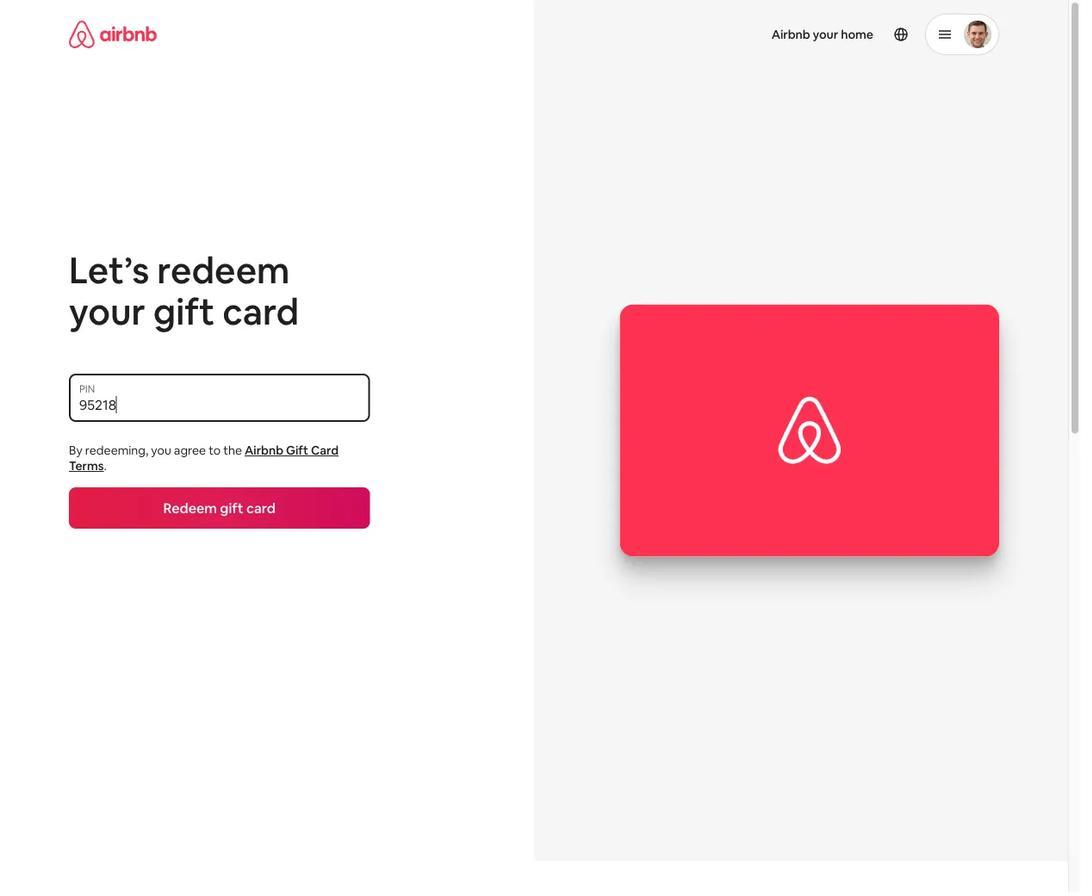 Task type: vqa. For each thing, say whether or not it's contained in the screenshot.
Card
yes



Task type: locate. For each thing, give the bounding box(es) containing it.
you
[[151, 443, 171, 458]]

airbnb inside 'link'
[[772, 27, 810, 42]]

your left gift on the top left
[[69, 288, 146, 336]]

home
[[841, 27, 874, 42]]

airbnb for gift
[[245, 443, 283, 458]]

1 horizontal spatial airbnb
[[772, 27, 810, 42]]

airbnb left home
[[772, 27, 810, 42]]

airbnb your home link
[[761, 16, 884, 53]]

your
[[813, 27, 838, 42], [69, 288, 146, 336]]

.
[[104, 458, 107, 474]]

your inside 'link'
[[813, 27, 838, 42]]

1 vertical spatial your
[[69, 288, 146, 336]]

terms
[[69, 458, 104, 474]]

by redeeming, you agree to the
[[69, 443, 245, 458]]

0 horizontal spatial airbnb
[[245, 443, 283, 458]]

let's
[[69, 247, 149, 294]]

example gift card image
[[620, 305, 999, 557], [620, 305, 999, 557]]

airbnb
[[772, 27, 810, 42], [245, 443, 283, 458]]

0 vertical spatial your
[[813, 27, 838, 42]]

your left home
[[813, 27, 838, 42]]

airbnb for your
[[772, 27, 810, 42]]

airbnb gift card terms link
[[69, 443, 339, 474]]

1 vertical spatial airbnb
[[245, 443, 283, 458]]

profile element
[[555, 0, 999, 69]]

0 horizontal spatial your
[[69, 288, 146, 336]]

1 horizontal spatial your
[[813, 27, 838, 42]]

0 vertical spatial airbnb
[[772, 27, 810, 42]]

let's redeem your gift card
[[69, 247, 299, 336]]

airbnb right the
[[245, 443, 283, 458]]

redeem
[[157, 247, 290, 294]]

None text field
[[79, 396, 360, 414]]

airbnb inside airbnb gift card terms
[[245, 443, 283, 458]]



Task type: describe. For each thing, give the bounding box(es) containing it.
to
[[209, 443, 221, 458]]

gift
[[153, 288, 215, 336]]

redeeming,
[[85, 443, 148, 458]]

airbnb gift card terms
[[69, 443, 339, 474]]

airbnb your home
[[772, 27, 874, 42]]

card
[[311, 443, 339, 458]]

your inside the let's redeem your gift card
[[69, 288, 146, 336]]

by
[[69, 443, 82, 458]]

agree
[[174, 443, 206, 458]]

gift
[[286, 443, 308, 458]]

card
[[222, 288, 299, 336]]

the
[[223, 443, 242, 458]]



